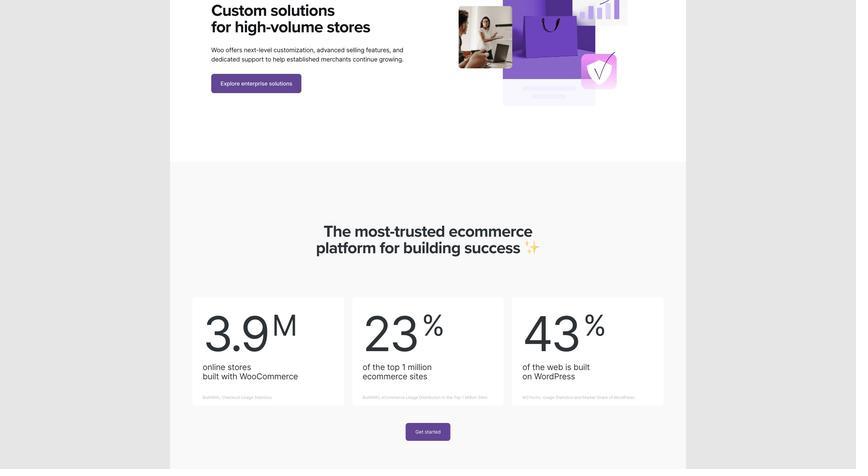 Task type: vqa. For each thing, say whether or not it's contained in the screenshot.


Task type: describe. For each thing, give the bounding box(es) containing it.
most-
[[355, 222, 395, 242]]

for high-
[[211, 17, 271, 37]]

custom
[[211, 1, 267, 20]]

1
[[402, 363, 406, 373]]

the for 23
[[373, 363, 385, 373]]

to
[[265, 56, 271, 63]]

23
[[363, 305, 418, 364]]

help
[[273, 56, 285, 63]]

1 horizontal spatial the
[[446, 395, 453, 401]]

online stores built with woocommerce
[[203, 363, 298, 382]]

1 vertical spatial solutions
[[269, 80, 292, 87]]

2 usage from the left
[[543, 395, 555, 401]]

million
[[408, 363, 432, 373]]

explore enterprise solutions
[[221, 80, 292, 87]]

share
[[597, 395, 608, 401]]

of for 43
[[523, 363, 530, 373]]

get started
[[416, 430, 441, 435]]

explore
[[221, 80, 240, 87]]

get started link
[[406, 424, 450, 442]]

the for 43
[[532, 363, 545, 373]]

builtwith, for 3.9
[[203, 395, 221, 401]]

features,
[[366, 47, 391, 54]]

enterprise
[[241, 80, 268, 87]]

level
[[259, 47, 272, 54]]

ecommerce inside the most-trusted ecommerce platform for building success ✨
[[449, 222, 533, 242]]

stores inside custom solutions for high-volume stores
[[327, 17, 370, 37]]

the most-trusted ecommerce platform for building success ✨
[[316, 222, 540, 259]]

of the web is built on wordpress
[[523, 363, 590, 382]]

get
[[416, 430, 423, 435]]

advanced
[[317, 47, 345, 54]]

43
[[523, 305, 579, 364]]

3.9
[[203, 305, 268, 364]]

the
[[324, 222, 351, 242]]

1 usage from the left
[[406, 395, 418, 401]]

usage statistics
[[241, 395, 272, 401]]



Task type: locate. For each thing, give the bounding box(es) containing it.
and right features,
[[393, 47, 404, 54]]

of wordpress
[[609, 395, 635, 401]]

continue growing.
[[353, 56, 404, 63]]

web
[[547, 363, 563, 373]]

0 horizontal spatial builtwith,
[[203, 395, 221, 401]]

1 horizontal spatial ecommerce
[[449, 222, 533, 242]]

next-
[[244, 47, 259, 54]]

online
[[203, 363, 225, 373]]

the right on
[[532, 363, 545, 373]]

of for 23
[[363, 363, 370, 373]]

of inside 'of the web is built on wordpress'
[[523, 363, 530, 373]]

of inside of the top 1 million ecommerce sites
[[363, 363, 370, 373]]

0 vertical spatial and
[[393, 47, 404, 54]]

platform
[[316, 239, 376, 259]]

built right is
[[574, 363, 590, 373]]

built left with
[[203, 372, 219, 382]]

building
[[403, 239, 461, 259]]

1 horizontal spatial and
[[574, 395, 582, 401]]

builtwith, left ecommerce
[[363, 395, 381, 401]]

woo
[[211, 47, 224, 54]]

the
[[373, 363, 385, 373], [532, 363, 545, 373], [446, 395, 453, 401]]

of left web at bottom right
[[523, 363, 530, 373]]

m
[[272, 308, 295, 343]]

1 horizontal spatial of
[[523, 363, 530, 373]]

0 horizontal spatial the
[[373, 363, 385, 373]]

ecommerce
[[449, 222, 533, 242], [363, 372, 407, 382]]

in
[[442, 395, 445, 401]]

1 vertical spatial and
[[574, 395, 582, 401]]

w3techs, usage statistics and market share of wordpress
[[523, 395, 635, 401]]

distribution
[[419, 395, 441, 401]]

the inside 'of the web is built on wordpress'
[[532, 363, 545, 373]]

% for 23
[[422, 308, 443, 343]]

the right the in
[[446, 395, 453, 401]]

1 horizontal spatial %
[[583, 308, 604, 343]]

market
[[583, 395, 596, 401]]

stores right online
[[228, 363, 251, 373]]

0 horizontal spatial of
[[363, 363, 370, 373]]

0 vertical spatial ecommerce
[[449, 222, 533, 242]]

2 % from the left
[[583, 308, 604, 343]]

sites
[[410, 372, 427, 382]]

1 builtwith, from the left
[[203, 395, 221, 401]]

1 horizontal spatial stores
[[327, 17, 370, 37]]

ecommerce
[[382, 395, 405, 401]]

solutions inside custom solutions for high-volume stores
[[271, 1, 335, 20]]

ecommerce inside of the top 1 million ecommerce sites
[[363, 372, 407, 382]]

stores
[[327, 17, 370, 37], [228, 363, 251, 373]]

1 vertical spatial ecommerce
[[363, 372, 407, 382]]

2 of from the left
[[523, 363, 530, 373]]

the inside of the top 1 million ecommerce sites
[[373, 363, 385, 373]]

0 horizontal spatial usage
[[406, 395, 418, 401]]

volume
[[271, 17, 323, 37]]

0 horizontal spatial built
[[203, 372, 219, 382]]

merchants
[[321, 56, 351, 63]]

0 vertical spatial solutions
[[271, 1, 335, 20]]

1 vertical spatial stores
[[228, 363, 251, 373]]

1 horizontal spatial builtwith,
[[363, 395, 381, 401]]

w3techs,
[[523, 395, 541, 401]]

0 vertical spatial stores
[[327, 17, 370, 37]]

and
[[393, 47, 404, 54], [574, 395, 582, 401]]

success
[[464, 239, 520, 259]]

stores inside online stores built with woocommerce
[[228, 363, 251, 373]]

1 of from the left
[[363, 363, 370, 373]]

wordpress
[[534, 372, 575, 382]]

started
[[425, 430, 441, 435]]

✨
[[524, 239, 540, 259]]

established
[[287, 56, 319, 63]]

woo offers next-level customization, advanced selling features, and dedicated support to help established merchants continue growing.
[[211, 47, 404, 63]]

custom solutions for high-volume stores
[[211, 1, 370, 37]]

stores up selling
[[327, 17, 370, 37]]

customization,
[[274, 47, 315, 54]]

the left top
[[373, 363, 385, 373]]

for
[[380, 239, 399, 259]]

usage left distribution
[[406, 395, 418, 401]]

of left top
[[363, 363, 370, 373]]

builtwith, for 23
[[363, 395, 381, 401]]

% for 43
[[583, 308, 604, 343]]

selling
[[346, 47, 364, 54]]

trusted
[[395, 222, 445, 242]]

builtwith, left the checkout
[[203, 395, 221, 401]]

offers
[[226, 47, 242, 54]]

1 horizontal spatial built
[[574, 363, 590, 373]]

builtwith,
[[203, 395, 221, 401], [363, 395, 381, 401]]

2 horizontal spatial the
[[532, 363, 545, 373]]

top 1 million sites
[[454, 395, 488, 401]]

built inside 'of the web is built on wordpress'
[[574, 363, 590, 373]]

builtwith, ecommerce usage distribution in the top 1 million sites
[[363, 395, 488, 401]]

solutions
[[271, 1, 335, 20], [269, 80, 292, 87]]

%
[[422, 308, 443, 343], [583, 308, 604, 343]]

and left market
[[574, 395, 582, 401]]

dedicated
[[211, 56, 240, 63]]

0 horizontal spatial %
[[422, 308, 443, 343]]

is
[[565, 363, 572, 373]]

woocommerce
[[240, 372, 298, 382]]

on
[[523, 372, 532, 382]]

built inside online stores built with woocommerce
[[203, 372, 219, 382]]

1 horizontal spatial usage
[[543, 395, 555, 401]]

checkout
[[222, 395, 240, 401]]

2 builtwith, from the left
[[363, 395, 381, 401]]

usage left statistics on the right bottom
[[543, 395, 555, 401]]

0 horizontal spatial and
[[393, 47, 404, 54]]

statistics
[[556, 395, 573, 401]]

top
[[387, 363, 400, 373]]

and inside woo offers next-level customization, advanced selling features, and dedicated support to help established merchants continue growing.
[[393, 47, 404, 54]]

built
[[574, 363, 590, 373], [203, 372, 219, 382]]

of
[[363, 363, 370, 373], [523, 363, 530, 373]]

1 % from the left
[[422, 308, 443, 343]]

support
[[242, 56, 264, 63]]

usage
[[406, 395, 418, 401], [543, 395, 555, 401]]

of the top 1 million ecommerce sites
[[363, 363, 432, 382]]

0 horizontal spatial stores
[[228, 363, 251, 373]]

0 horizontal spatial ecommerce
[[363, 372, 407, 382]]

builtwith, checkout usage statistics
[[203, 395, 272, 401]]

with
[[221, 372, 237, 382]]

explore enterprise solutions link
[[211, 74, 302, 93]]



